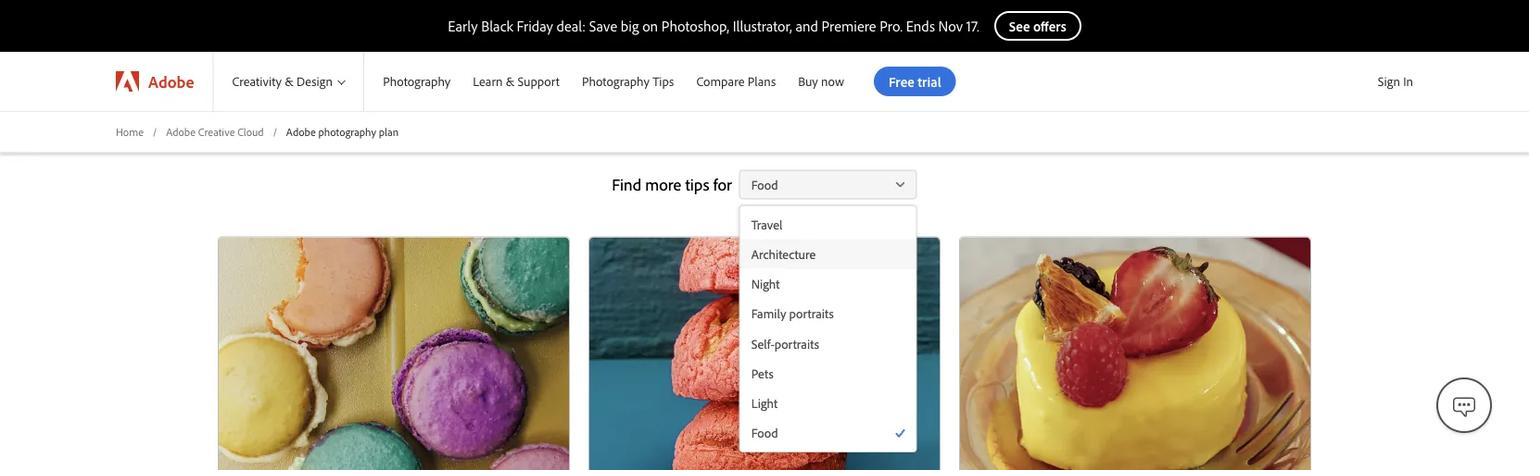 Task type: locate. For each thing, give the bounding box(es) containing it.
1 & from the left
[[285, 73, 294, 90]]

family
[[751, 306, 786, 322]]

design
[[297, 73, 333, 90]]

sign in
[[1378, 73, 1413, 89]]

creativity & design
[[232, 73, 333, 90]]

adobe for adobe
[[148, 71, 194, 92]]

home link
[[116, 124, 144, 140]]

1 food from the top
[[751, 177, 778, 193]]

0 vertical spatial portraits
[[789, 306, 834, 322]]

photography
[[672, 91, 853, 133], [318, 125, 376, 139]]

adobe creative cloud
[[166, 125, 264, 139]]

& for creativity
[[285, 73, 294, 90]]

0 horizontal spatial photography
[[318, 125, 376, 139]]

1 photography from the left
[[383, 73, 451, 90]]

&
[[285, 73, 294, 90], [506, 73, 515, 90]]

1 horizontal spatial &
[[506, 73, 515, 90]]

photography left plan
[[318, 125, 376, 139]]

photography
[[383, 73, 451, 90], [582, 73, 650, 90]]

food down light
[[751, 425, 778, 442]]

family portraits
[[751, 306, 834, 322]]

portraits down family portraits
[[775, 336, 819, 352]]

17.
[[967, 17, 979, 35]]

cloud
[[238, 125, 264, 139]]

tips
[[685, 174, 710, 195]]

creativity
[[232, 73, 282, 90]]

now
[[821, 73, 844, 90]]

2 horizontal spatial a link to additional content element
[[960, 238, 1311, 471]]

2 & from the left
[[506, 73, 515, 90]]

on
[[642, 17, 658, 35]]

travel
[[751, 217, 783, 233]]

2 food from the top
[[751, 425, 778, 442]]

premiere
[[822, 17, 876, 35]]

& right learn
[[506, 73, 515, 90]]

photography down plans
[[672, 91, 853, 133]]

black
[[481, 17, 513, 35]]

2 photography from the left
[[582, 73, 650, 90]]

portraits up self-portraits
[[789, 306, 834, 322]]

tips
[[653, 73, 674, 90]]

adobe for adobe creative cloud
[[166, 125, 196, 139]]

adobe right cloud
[[286, 125, 316, 139]]

photography for adobe
[[318, 125, 376, 139]]

& inside dropdown button
[[285, 73, 294, 90]]

& left design
[[285, 73, 294, 90]]

photography up explore
[[582, 73, 650, 90]]

0 horizontal spatial a link to additional content element
[[219, 238, 569, 471]]

3 a link to additional content element from the left
[[960, 238, 1311, 471]]

big
[[621, 17, 639, 35]]

food
[[751, 177, 778, 193], [751, 425, 778, 442]]

1 horizontal spatial photography
[[672, 91, 853, 133]]

early black friday deal: save big on photoshop, illustrator, and premiere pro. ends nov 17.
[[448, 17, 979, 35]]

0 horizontal spatial photography
[[383, 73, 451, 90]]

adobe left "creative"
[[166, 125, 196, 139]]

portraits
[[789, 306, 834, 322], [775, 336, 819, 352]]

save
[[589, 17, 617, 35]]

1 horizontal spatial a link to additional content element
[[589, 238, 940, 471]]

1 a link to additional content element from the left
[[219, 238, 569, 471]]

light
[[751, 396, 778, 412]]

learn & support
[[473, 73, 560, 90]]

0 vertical spatial food
[[751, 177, 778, 193]]

photoshop,
[[662, 17, 729, 35]]

food inside "dropdown button"
[[751, 177, 778, 193]]

ends
[[906, 17, 935, 35]]

1 horizontal spatial photography
[[582, 73, 650, 90]]

adobe
[[148, 71, 194, 92], [166, 125, 196, 139], [286, 125, 316, 139]]

2 a link to additional content element from the left
[[589, 238, 940, 471]]

food up travel
[[751, 177, 778, 193]]

buy now link
[[787, 52, 856, 111]]

photography up plan
[[383, 73, 451, 90]]

support
[[518, 73, 560, 90]]

a link to additional content element
[[219, 238, 569, 471], [589, 238, 940, 471], [960, 238, 1311, 471]]

0 horizontal spatial &
[[285, 73, 294, 90]]

food button
[[739, 170, 917, 200]]

sign
[[1378, 73, 1400, 89]]

1 vertical spatial portraits
[[775, 336, 819, 352]]

plan
[[379, 125, 399, 139]]

pets
[[751, 366, 774, 382]]

illustrator,
[[733, 17, 792, 35]]

friday
[[517, 17, 553, 35]]

for
[[713, 174, 732, 195]]

1 vertical spatial food
[[751, 425, 778, 442]]

adobe up adobe creative cloud
[[148, 71, 194, 92]]

self-portraits
[[751, 336, 819, 352]]

buy
[[798, 73, 818, 90]]

photography for photography
[[383, 73, 451, 90]]

plans
[[748, 73, 776, 90]]

photography tips link
[[571, 52, 685, 111]]

and
[[796, 17, 818, 35]]

& for learn
[[506, 73, 515, 90]]



Task type: vqa. For each thing, say whether or not it's contained in the screenshot.
For admins
no



Task type: describe. For each thing, give the bounding box(es) containing it.
architecture
[[751, 246, 816, 263]]

compare plans link
[[685, 52, 787, 111]]

themes.
[[861, 91, 973, 133]]

creative
[[198, 125, 235, 139]]

sign in button
[[1374, 66, 1417, 97]]

night
[[751, 276, 780, 292]]

compare
[[696, 73, 745, 90]]

adobe link
[[97, 52, 213, 111]]

adobe for adobe photography plan
[[286, 125, 316, 139]]

find
[[612, 174, 641, 195]]

portraits for self-portraits
[[775, 336, 819, 352]]

photography tips
[[582, 73, 674, 90]]

food inside list box
[[751, 425, 778, 442]]

nov
[[939, 17, 963, 35]]

explore
[[556, 91, 664, 133]]

self-
[[751, 336, 775, 352]]

creativity & design button
[[214, 52, 363, 111]]

photography for photography tips
[[582, 73, 650, 90]]

photography for explore
[[672, 91, 853, 133]]

pro.
[[880, 17, 903, 35]]

learn & support link
[[462, 52, 571, 111]]

compare plans
[[696, 73, 776, 90]]

learn
[[473, 73, 503, 90]]

buy now
[[798, 73, 844, 90]]

adobe photography plan
[[286, 125, 399, 139]]

in
[[1403, 73, 1413, 89]]

find more tips for
[[612, 174, 732, 195]]

home
[[116, 125, 144, 139]]

photography link
[[364, 52, 462, 111]]

adobe creative cloud link
[[166, 124, 264, 140]]

deal:
[[557, 17, 586, 35]]

explore photography themes.
[[556, 91, 973, 133]]

food list box
[[740, 210, 916, 449]]

portraits for family portraits
[[789, 306, 834, 322]]

more
[[645, 174, 681, 195]]

early
[[448, 17, 478, 35]]



